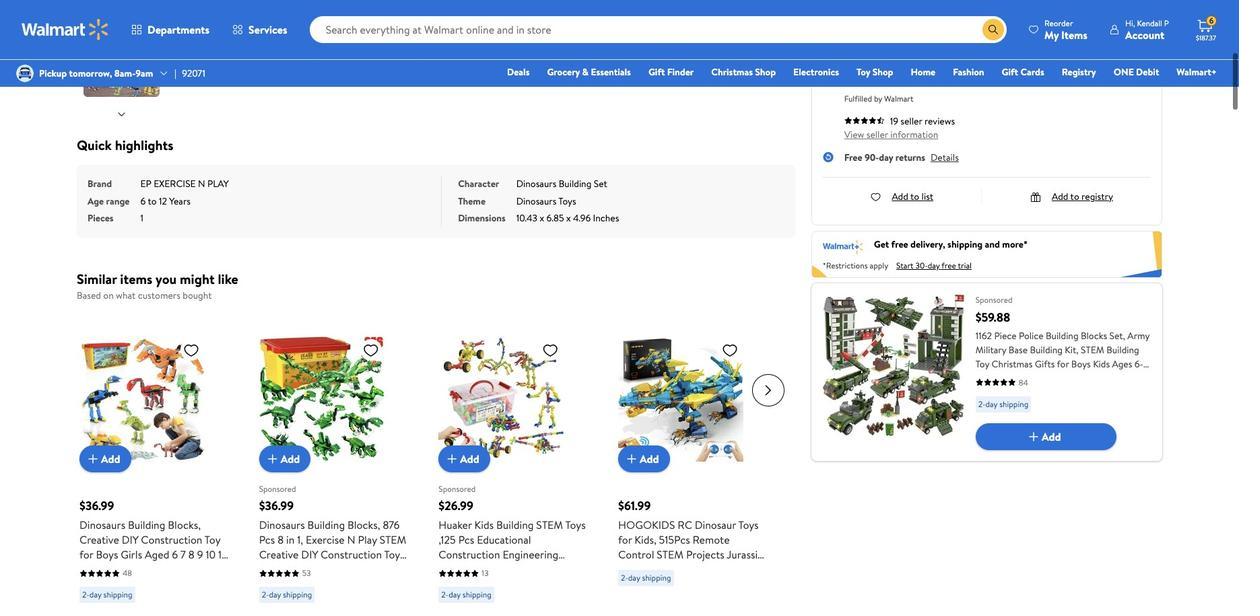 Task type: describe. For each thing, give the bounding box(es) containing it.
shipping inside $59.88 group
[[1000, 399, 1029, 410]]

toy left light
[[857, 65, 870, 79]]

for right sets
[[738, 577, 751, 592]]

by inside santee, 92071 change arrives by tue, dec 26
[[850, 35, 858, 46]]

2-day shipping inside $59.88 group
[[978, 399, 1029, 410]]

sponsored for $26.99
[[439, 483, 476, 495]]

items
[[120, 270, 152, 288]]

registry link
[[1056, 65, 1102, 79]]

home link
[[905, 65, 942, 79]]

creative inside sponsored $36.99 dinosaurs building blocks, 876 pcs 8 in 1, exercise n play stem creative diy construction toy for boys girls with storage bucket
[[259, 548, 299, 562]]

11
[[218, 548, 225, 562]]

by for sold
[[864, 69, 874, 82]]

home
[[911, 65, 936, 79]]

hogokids rc dinosaur toys for kids, 515pcs remote control stem projects jurassic building toys blocks sets educational birthday gift for kids 6-12 year old image
[[618, 337, 744, 462]]

1
[[140, 211, 143, 225]]

seller for 19
[[901, 114, 922, 128]]

12 inside '6 to 12 years pieces'
[[159, 194, 167, 208]]

ages inside sponsored $59.88 1162 piece police building blocks set, army military base building kit, stem building toy christmas gifts for boys kids ages 6-12 (green)
[[1112, 357, 1132, 371]]

sponsored for $59.88
[[976, 294, 1013, 306]]

8am-
[[114, 67, 136, 80]]

registry
[[1062, 65, 1096, 79]]

huaker kids building stem toys ,125 pcs educational construction engineering building blocks kit for ages 3-12 year old boys and girls image
[[439, 337, 564, 462]]

boys inside $36.99 dinosaurs building blocks, creative diy construction toy for boys girls aged 6 7 8 9 10 11 12 (539 pieces)
[[96, 548, 118, 562]]

92071 for |
[[182, 67, 205, 80]]

change
[[885, 16, 916, 30]]

one debit link
[[1108, 65, 1165, 79]]

kids inside $61.99 hogokids rc dinosaur toys for kids, 515pcs remote control stem projects jurassic building toys blocks sets educational birthday gift for kids 6-12 year old
[[618, 592, 637, 607]]

apply
[[870, 260, 888, 271]]

remote
[[693, 533, 730, 548]]

add to cart image for $61.99
[[624, 451, 640, 467]]

you
[[156, 270, 177, 288]]

customers
[[138, 289, 180, 302]]

dinosaurs inside sponsored $36.99 dinosaurs building blocks, 876 pcs 8 in 1, exercise n play stem creative diy construction toy for boys girls with storage bucket
[[259, 518, 305, 533]]

debit
[[1136, 65, 1159, 79]]

add to favorites list, dinosaurs building blocks, 876 pcs 8 in 1, exercise n play stem creative diy construction toy for boys girls with storage bucket image
[[363, 342, 379, 359]]

list
[[922, 190, 934, 203]]

$59.88
[[976, 309, 1011, 326]]

what
[[116, 289, 136, 302]]

kendall
[[1137, 17, 1162, 29]]

santee, 92071 change arrives by tue, dec 26
[[823, 16, 916, 46]]

sets
[[714, 562, 733, 577]]

kit
[[511, 562, 524, 577]]

building inside sponsored $36.99 dinosaurs building blocks, 876 pcs 8 in 1, exercise n play stem creative diy construction toy for boys girls with storage bucket
[[308, 518, 345, 533]]

cards
[[1021, 65, 1044, 79]]

hi, kendall p account
[[1125, 17, 1169, 42]]

2- for $26.99
[[441, 589, 449, 601]]

pieces)
[[115, 562, 149, 577]]

fulfilled
[[844, 93, 872, 104]]

on
[[103, 289, 114, 302]]

2-day shipping for $36.99
[[262, 589, 312, 601]]

trial
[[958, 260, 972, 271]]

details button
[[931, 151, 959, 164]]

police
[[1019, 329, 1044, 343]]

pieces
[[88, 211, 114, 225]]

walmart
[[884, 93, 914, 104]]

8 inside sponsored $36.99 dinosaurs building blocks, 876 pcs 8 in 1, exercise n play stem creative diy construction toy for boys girls with storage bucket
[[278, 533, 284, 548]]

toy shop link
[[851, 65, 899, 79]]

ep exercise n play age range
[[88, 177, 229, 208]]

*restrictions apply
[[823, 260, 888, 271]]

up
[[905, 69, 917, 82]]

gift finder
[[648, 65, 694, 79]]

character
[[458, 177, 499, 191]]

departments
[[147, 22, 210, 37]]

search icon image
[[988, 24, 999, 35]]

2- for $36.99
[[262, 589, 269, 601]]

get free delivery, shipping and more* banner
[[811, 231, 1162, 278]]

kids inside sponsored $26.99 huaker kids building stem toys ,125 pcs educational construction engineering building blocks kit for ages 3-12 year old boys and girls
[[475, 518, 494, 533]]

to for list
[[911, 190, 919, 203]]

Search search field
[[310, 16, 1007, 43]]

pcs inside sponsored $36.99 dinosaurs building blocks, 876 pcs 8 in 1, exercise n play stem creative diy construction toy for boys girls with storage bucket
[[259, 533, 275, 548]]

stem inside sponsored $59.88 1162 piece police building blocks set, army military base building kit, stem building toy christmas gifts for boys kids ages 6-12 (green)
[[1081, 343, 1104, 357]]

ages inside sponsored $26.99 huaker kids building stem toys ,125 pcs educational construction engineering building blocks kit for ages 3-12 year old boys and girls
[[543, 562, 566, 577]]

construction inside sponsored $26.99 huaker kids building stem toys ,125 pcs educational construction engineering building blocks kit for ages 3-12 year old boys and girls
[[439, 548, 500, 562]]

blocks, inside $36.99 dinosaurs building blocks, creative diy construction toy for boys girls aged 6 7 8 9 10 11 12 (539 pieces)
[[168, 518, 201, 533]]

2 horizontal spatial add to cart image
[[1026, 429, 1042, 445]]

toys down 515pcs
[[658, 562, 678, 577]]

bought
[[183, 289, 212, 302]]

walmart image
[[22, 19, 109, 40]]

2 x from the left
[[566, 211, 571, 225]]

next image image
[[116, 109, 127, 120]]

p
[[1164, 17, 1169, 29]]

building up engineering
[[496, 518, 534, 533]]

fulfilled by walmart
[[844, 93, 914, 104]]

and inside banner
[[985, 238, 1000, 251]]

add to cart image for $36.99
[[85, 451, 101, 467]]

product group containing $61.99
[[618, 310, 768, 609]]

dinosaurs building set toys, 6-in-1 dinosaur building blocks for kids, creative stem toy christmas gifts for boys girls ages 6-12 - image 5 of 7 image
[[84, 18, 162, 97]]

rc
[[678, 518, 692, 533]]

2-day shipping down control
[[621, 572, 671, 584]]

2 product group from the left
[[259, 310, 409, 609]]

arrives
[[823, 35, 848, 46]]

shipping inside get free delivery, shipping and more* banner
[[948, 238, 983, 251]]

services button
[[221, 13, 299, 46]]

kids inside sponsored $59.88 1162 piece police building blocks set, army military base building kit, stem building toy christmas gifts for boys kids ages 6-12 (green)
[[1093, 357, 1110, 371]]

control
[[618, 548, 654, 562]]

army
[[1128, 329, 1150, 343]]

building left 13
[[439, 562, 476, 577]]

delivery,
[[911, 238, 945, 251]]

diy inside $36.99 dinosaurs building blocks, creative diy construction toy for boys girls aged 6 7 8 9 10 11 12 (539 pieces)
[[122, 533, 138, 548]]

like
[[218, 270, 238, 288]]

gift inside $61.99 hogokids rc dinosaur toys for kids, 515pcs remote control stem projects jurassic building toys blocks sets educational birthday gift for kids 6-12 year old
[[717, 577, 735, 592]]

with
[[324, 562, 344, 577]]

add to list button
[[870, 190, 934, 203]]

$36.99 inside $36.99 dinosaurs building blocks, creative diy construction toy for boys girls aged 6 7 8 9 10 11 12 (539 pieces)
[[79, 498, 114, 515]]

years
[[169, 194, 191, 208]]

shipping down 53 at the left of page
[[283, 589, 312, 601]]

shipping down control
[[642, 572, 671, 584]]

6 $187.37
[[1196, 15, 1216, 42]]

$36.99 dinosaurs building blocks, creative diy construction toy for boys girls aged 6 7 8 9 10 11 12 (539 pieces)
[[79, 498, 225, 577]]

to for registry
[[1071, 190, 1079, 203]]

&
[[582, 65, 589, 79]]

educational inside sponsored $26.99 huaker kids building stem toys ,125 pcs educational construction engineering building blocks kit for ages 3-12 year old boys and girls
[[477, 533, 531, 548]]

gifts
[[1035, 357, 1055, 371]]

registry
[[1082, 190, 1113, 203]]

essentials
[[591, 65, 631, 79]]

(539
[[91, 562, 113, 577]]

reviews
[[925, 114, 955, 128]]

Walmart Site-Wide search field
[[310, 16, 1007, 43]]

light
[[876, 69, 903, 82]]

old inside sponsored $26.99 huaker kids building stem toys ,125 pcs educational construction engineering building blocks kit for ages 3-12 year old boys and girls
[[461, 577, 478, 592]]

reorder
[[1045, 17, 1073, 29]]

12 inside $36.99 dinosaurs building blocks, creative diy construction toy for boys girls aged 6 7 8 9 10 11 12 (539 pieces)
[[79, 562, 89, 577]]

in
[[286, 533, 295, 548]]

finder
[[667, 65, 694, 79]]

48
[[123, 568, 132, 579]]

educational inside $61.99 hogokids rc dinosaur toys for kids, 515pcs remote control stem projects jurassic building toys blocks sets educational birthday gift for kids 6-12 year old
[[618, 577, 672, 592]]

to for 12
[[148, 194, 157, 208]]

| for | 92071
[[175, 67, 177, 80]]

stem inside sponsored $26.99 huaker kids building stem toys ,125 pcs educational construction engineering building blocks kit for ages 3-12 year old boys and girls
[[536, 518, 563, 533]]

by for fulfilled
[[874, 93, 882, 104]]

1162 piece police building blocks set, army military base building kit, stem building toy christmas gifts for boys kids ages 6-12 (green) image
[[822, 294, 965, 437]]

4.96
[[573, 211, 591, 225]]

jurassic
[[727, 548, 763, 562]]

10.43 x 6.85 x 4.96 inches
[[516, 211, 619, 225]]

year inside sponsored $26.99 huaker kids building stem toys ,125 pcs educational construction engineering building blocks kit for ages 3-12 year old boys and girls
[[439, 577, 458, 592]]

grocery
[[547, 65, 580, 79]]

might
[[180, 270, 215, 288]]

gift cards link
[[996, 65, 1050, 79]]

shop for toy shop
[[873, 65, 893, 79]]

building inside dinosaurs building set theme
[[559, 177, 592, 191]]

toy inside sponsored $59.88 1162 piece police building blocks set, army military base building kit, stem building toy christmas gifts for boys kids ages 6-12 (green)
[[976, 357, 989, 371]]

sponsored for $36.99
[[259, 483, 296, 495]]

92071 for santee,
[[856, 16, 880, 30]]

account
[[1125, 27, 1165, 42]]

details
[[931, 151, 959, 164]]

add to cart image for $26.99
[[444, 451, 460, 467]]

one debit
[[1114, 65, 1159, 79]]

girls inside $36.99 dinosaurs building blocks, creative diy construction toy for boys girls aged 6 7 8 9 10 11 12 (539 pieces)
[[121, 548, 142, 562]]

19 seller reviews
[[890, 114, 955, 128]]

add button for $36.99
[[259, 446, 311, 473]]

6 for to
[[140, 194, 146, 208]]

$61.99 hogokids rc dinosaur toys for kids, 515pcs remote control stem projects jurassic building toys blocks sets educational birthday gift for kids 6-12 year old
[[618, 498, 763, 607]]

building up kit,
[[1046, 329, 1079, 343]]

dinosaurs inside $36.99 dinosaurs building blocks, creative diy construction toy for boys girls aged 6 7 8 9 10 11 12 (539 pieces)
[[79, 518, 125, 533]]



Task type: vqa. For each thing, say whether or not it's contained in the screenshot.
6-
yes



Task type: locate. For each thing, give the bounding box(es) containing it.
0 horizontal spatial diy
[[122, 533, 138, 548]]

0 horizontal spatial free
[[891, 238, 908, 251]]

2-day shipping for $26.99
[[441, 589, 492, 601]]

shop up fulfilled by walmart on the top right of page
[[873, 65, 893, 79]]

dinosaurs left the exercise
[[259, 518, 305, 533]]

ages left 3-
[[543, 562, 566, 577]]

n inside sponsored $36.99 dinosaurs building blocks, 876 pcs 8 in 1, exercise n play stem creative diy construction toy for boys girls with storage bucket
[[347, 533, 355, 548]]

engineering
[[503, 548, 558, 562]]

1 horizontal spatial shop
[[873, 65, 893, 79]]

add inside $59.88 group
[[1042, 429, 1061, 444]]

shipping up the trial
[[948, 238, 983, 251]]

toy right 'play'
[[384, 548, 400, 562]]

1 vertical spatial 6-
[[640, 592, 650, 607]]

x
[[540, 211, 544, 225], [566, 211, 571, 225]]

9am
[[136, 67, 153, 80]]

piece
[[994, 329, 1017, 343]]

6 up 1
[[140, 194, 146, 208]]

1 horizontal spatial construction
[[321, 548, 382, 562]]

| for |
[[976, 69, 977, 82]]

add to cart image for $36.99
[[264, 451, 281, 467]]

sponsored $26.99 huaker kids building stem toys ,125 pcs educational construction engineering building blocks kit for ages 3-12 year old boys and girls
[[439, 483, 588, 592]]

0 horizontal spatial gift
[[648, 65, 665, 79]]

blocks inside sponsored $59.88 1162 piece police building blocks set, army military base building kit, stem building toy christmas gifts for boys kids ages 6-12 (green)
[[1081, 329, 1107, 343]]

add button for $26.99
[[439, 446, 490, 473]]

girls up 48
[[121, 548, 142, 562]]

0 horizontal spatial blocks
[[479, 562, 509, 577]]

year inside $61.99 hogokids rc dinosaur toys for kids, 515pcs remote control stem projects jurassic building toys blocks sets educational birthday gift for kids 6-12 year old
[[662, 592, 682, 607]]

13
[[482, 568, 489, 579]]

boys left kit
[[481, 577, 503, 592]]

1 horizontal spatial add to cart image
[[624, 451, 640, 467]]

1 vertical spatial by
[[864, 69, 874, 82]]

0 vertical spatial ages
[[1112, 357, 1132, 371]]

6 up $187.37
[[1209, 15, 1214, 26]]

stem inside sponsored $36.99 dinosaurs building blocks, 876 pcs 8 in 1, exercise n play stem creative diy construction toy for boys girls with storage bucket
[[380, 533, 406, 548]]

add to registry
[[1052, 190, 1113, 203]]

ages down set,
[[1112, 357, 1132, 371]]

1 vertical spatial free
[[942, 260, 956, 271]]

1 horizontal spatial free
[[942, 260, 956, 271]]

1 horizontal spatial gift
[[717, 577, 735, 592]]

1 horizontal spatial to
[[911, 190, 919, 203]]

projects
[[686, 548, 725, 562]]

building inside $36.99 dinosaurs building blocks, creative diy construction toy for boys girls aged 6 7 8 9 10 11 12 (539 pieces)
[[128, 518, 165, 533]]

day
[[879, 151, 893, 164], [928, 260, 940, 271], [986, 399, 998, 410], [628, 572, 640, 584], [89, 589, 101, 601], [269, 589, 281, 601], [449, 589, 461, 601]]

my
[[1045, 27, 1059, 42]]

view seller information
[[844, 128, 938, 141]]

blocks inside sponsored $26.99 huaker kids building stem toys ,125 pcs educational construction engineering building blocks kit for ages 3-12 year old boys and girls
[[479, 562, 509, 577]]

sponsored up in
[[259, 483, 296, 495]]

0 vertical spatial 6-
[[1135, 357, 1143, 371]]

sold by light up future llc
[[844, 69, 973, 82]]

brand
[[88, 177, 112, 191]]

1 horizontal spatial pcs
[[458, 533, 474, 548]]

6 inside '6 to 12 years pieces'
[[140, 194, 146, 208]]

creative up bucket at bottom left
[[259, 548, 299, 562]]

0 horizontal spatial $36.99
[[79, 498, 114, 515]]

sponsored inside sponsored $59.88 1162 piece police building blocks set, army military base building kit, stem building toy christmas gifts for boys kids ages 6-12 (green)
[[976, 294, 1013, 306]]

old down projects
[[684, 592, 701, 607]]

inches
[[593, 211, 619, 225]]

shop inside toy shop link
[[873, 65, 893, 79]]

1 horizontal spatial ages
[[1112, 357, 1132, 371]]

2- for dinosaurs
[[82, 589, 89, 601]]

shipping down 13
[[463, 589, 492, 601]]

building down set,
[[1107, 343, 1139, 357]]

educational
[[477, 533, 531, 548], [618, 577, 672, 592]]

get free delivery, shipping and more*
[[874, 238, 1028, 251]]

6- inside $61.99 hogokids rc dinosaur toys for kids, 515pcs remote control stem projects jurassic building toys blocks sets educational birthday gift for kids 6-12 year old
[[640, 592, 650, 607]]

blocks left sets
[[681, 562, 711, 577]]

quick highlights
[[77, 136, 173, 154]]

6- for hogokids
[[640, 592, 650, 607]]

dinosaurs up (539
[[79, 518, 125, 533]]

$59.88 group
[[811, 283, 1162, 461]]

515pcs
[[659, 533, 690, 548]]

6- down 'army'
[[1135, 357, 1143, 371]]

by
[[850, 35, 858, 46], [864, 69, 874, 82], [874, 93, 882, 104]]

blocks left set,
[[1081, 329, 1107, 343]]

0 horizontal spatial old
[[461, 577, 478, 592]]

0 vertical spatial kids
[[1093, 357, 1110, 371]]

ep
[[140, 177, 151, 191]]

for inside sponsored $59.88 1162 piece police building blocks set, army military base building kit, stem building toy christmas gifts for boys kids ages 6-12 (green)
[[1057, 357, 1069, 371]]

1 horizontal spatial christmas
[[992, 357, 1033, 371]]

2-day shipping down 13
[[441, 589, 492, 601]]

1 horizontal spatial n
[[347, 533, 355, 548]]

kids right huaker
[[475, 518, 494, 533]]

exercise
[[154, 177, 196, 191]]

add button inside $59.88 group
[[976, 423, 1116, 450]]

0 horizontal spatial blocks,
[[168, 518, 201, 533]]

10.43
[[516, 211, 537, 225]]

2 horizontal spatial kids
[[1093, 357, 1110, 371]]

year left 13
[[439, 577, 458, 592]]

pcs right ,125
[[458, 533, 474, 548]]

educational up kit
[[477, 533, 531, 548]]

2-day shipping down 53 at the left of page
[[262, 589, 312, 601]]

1 horizontal spatial girls
[[300, 562, 322, 577]]

product group
[[79, 310, 229, 609], [259, 310, 409, 609], [439, 310, 589, 609], [618, 310, 768, 609]]

next slide for similar items you might like list image
[[752, 374, 784, 407]]

1 vertical spatial and
[[506, 577, 522, 592]]

dinosaurs up 10.43
[[516, 194, 557, 208]]

2 horizontal spatial 6
[[1209, 15, 1214, 26]]

0 horizontal spatial sponsored
[[259, 483, 296, 495]]

stem right kids,
[[657, 548, 684, 562]]

free
[[844, 151, 862, 164]]

$36.99 up in
[[259, 498, 294, 515]]

1 shop from the left
[[755, 65, 776, 79]]

boys down kit,
[[1071, 357, 1091, 371]]

x left 6.85
[[540, 211, 544, 225]]

toys up 10.43 x 6.85 x 4.96 inches on the left of page
[[559, 194, 576, 208]]

get
[[874, 238, 889, 251]]

to down ep
[[148, 194, 157, 208]]

diy up pieces)
[[122, 533, 138, 548]]

old inside $61.99 hogokids rc dinosaur toys for kids, 515pcs remote control stem projects jurassic building toys blocks sets educational birthday gift for kids 6-12 year old
[[684, 592, 701, 607]]

kids down set,
[[1093, 357, 1110, 371]]

9
[[197, 548, 203, 562]]

stem right kit,
[[1081, 343, 1104, 357]]

2 $36.99 from the left
[[259, 498, 294, 515]]

kids down control
[[618, 592, 637, 607]]

2 blocks, from the left
[[347, 518, 380, 533]]

1 blocks, from the left
[[168, 518, 201, 533]]

1 horizontal spatial creative
[[259, 548, 299, 562]]

8 inside $36.99 dinosaurs building blocks, creative diy construction toy for boys girls aged 6 7 8 9 10 11 12 (539 pieces)
[[188, 548, 195, 562]]

blocks, left '876'
[[347, 518, 380, 533]]

1 $36.99 from the left
[[79, 498, 114, 515]]

boys inside sponsored $59.88 1162 piece police building blocks set, army military base building kit, stem building toy christmas gifts for boys kids ages 6-12 (green)
[[1071, 357, 1091, 371]]

blocks inside $61.99 hogokids rc dinosaur toys for kids, 515pcs remote control stem projects jurassic building toys blocks sets educational birthday gift for kids 6-12 year old
[[681, 562, 711, 577]]

0 vertical spatial and
[[985, 238, 1000, 251]]

1 horizontal spatial blocks
[[681, 562, 711, 577]]

similar items you might like based on what customers bought
[[77, 270, 238, 302]]

free left the trial
[[942, 260, 956, 271]]

12 inside $61.99 hogokids rc dinosaur toys for kids, 515pcs remote control stem projects jurassic building toys blocks sets educational birthday gift for kids 6-12 year old
[[650, 592, 659, 607]]

add button
[[976, 423, 1116, 450], [79, 446, 131, 473], [259, 446, 311, 473], [439, 446, 490, 473], [618, 446, 670, 473]]

quick
[[77, 136, 112, 154]]

toy right 9
[[205, 533, 220, 548]]

educational down control
[[618, 577, 672, 592]]

to
[[911, 190, 919, 203], [1071, 190, 1079, 203], [148, 194, 157, 208]]

free 90-day returns details
[[844, 151, 959, 164]]

0 horizontal spatial girls
[[121, 548, 142, 562]]

dinosaurs inside dinosaurs building set theme
[[516, 177, 557, 191]]

92071 up tue,
[[856, 16, 880, 30]]

sponsored inside sponsored $36.99 dinosaurs building blocks, 876 pcs 8 in 1, exercise n play stem creative diy construction toy for boys girls with storage bucket
[[259, 483, 296, 495]]

add to favorites list, hogokids rc dinosaur toys for kids, 515pcs remote control stem projects jurassic building toys blocks sets educational birthday gift for kids 6-12 year old image
[[722, 342, 738, 359]]

6- inside sponsored $59.88 1162 piece police building blocks set, army military base building kit, stem building toy christmas gifts for boys kids ages 6-12 (green)
[[1135, 357, 1143, 371]]

2-day shipping down (539
[[82, 589, 132, 601]]

shop left electronics link
[[755, 65, 776, 79]]

1 horizontal spatial year
[[662, 592, 682, 607]]

set
[[594, 177, 607, 191]]

1 horizontal spatial $36.99
[[259, 498, 294, 515]]

huaker
[[439, 518, 472, 533]]

1 horizontal spatial 6-
[[1135, 357, 1143, 371]]

grocery & essentials link
[[541, 65, 637, 79]]

toys inside sponsored $26.99 huaker kids building stem toys ,125 pcs educational construction engineering building blocks kit for ages 3-12 year old boys and girls
[[565, 518, 586, 533]]

0 horizontal spatial x
[[540, 211, 544, 225]]

12 down 'army'
[[1143, 357, 1151, 371]]

0 vertical spatial 6
[[1209, 15, 1214, 26]]

2-day shipping down (green)
[[978, 399, 1029, 410]]

1 horizontal spatial |
[[976, 69, 977, 82]]

4.4737 stars out of 5, based on 19 seller reviews element
[[844, 117, 885, 125]]

shop inside 'christmas shop' link
[[755, 65, 776, 79]]

2 horizontal spatial gift
[[1002, 65, 1018, 79]]

by left tue,
[[850, 35, 858, 46]]

$36.99 inside sponsored $36.99 dinosaurs building blocks, 876 pcs 8 in 1, exercise n play stem creative diy construction toy for boys girls with storage bucket
[[259, 498, 294, 515]]

seller
[[901, 114, 922, 128], [867, 128, 888, 141]]

gift inside gift finder link
[[648, 65, 665, 79]]

2-day shipping for dinosaurs
[[82, 589, 132, 601]]

toys up jurassic
[[738, 518, 759, 533]]

sponsored $59.88 1162 piece police building blocks set, army military base building kit, stem building toy christmas gifts for boys kids ages 6-12 (green)
[[976, 294, 1151, 385]]

sponsored up $59.88
[[976, 294, 1013, 306]]

92071 down departments
[[182, 67, 205, 80]]

and left more*
[[985, 238, 1000, 251]]

0 vertical spatial by
[[850, 35, 858, 46]]

to left list
[[911, 190, 919, 203]]

shop
[[755, 65, 776, 79], [873, 65, 893, 79]]

based
[[77, 289, 101, 302]]

pcs left in
[[259, 533, 275, 548]]

| right llc
[[976, 69, 977, 82]]

1 vertical spatial 6
[[140, 194, 146, 208]]

for left 53 at the left of page
[[259, 562, 273, 577]]

girls right kit
[[525, 577, 547, 592]]

4 product group from the left
[[618, 310, 768, 609]]

1 vertical spatial christmas
[[992, 357, 1033, 371]]

12 inside sponsored $26.99 huaker kids building stem toys ,125 pcs educational construction engineering building blocks kit for ages 3-12 year old boys and girls
[[579, 562, 588, 577]]

diy inside sponsored $36.99 dinosaurs building blocks, 876 pcs 8 in 1, exercise n play stem creative diy construction toy for boys girls with storage bucket
[[301, 548, 318, 562]]

0 horizontal spatial |
[[175, 67, 177, 80]]

walmart plus image
[[823, 238, 863, 254]]

for inside sponsored $36.99 dinosaurs building blocks, 876 pcs 8 in 1, exercise n play stem creative diy construction toy for boys girls with storage bucket
[[259, 562, 273, 577]]

shipping down 84
[[1000, 399, 1029, 410]]

toys inside dinosaurs toys dimensions
[[559, 194, 576, 208]]

reorder my items
[[1045, 17, 1088, 42]]

1 horizontal spatial sponsored
[[439, 483, 476, 495]]

change button
[[885, 16, 916, 30]]

2 shop from the left
[[873, 65, 893, 79]]

building up gifts
[[1030, 343, 1063, 357]]

aged
[[145, 548, 169, 562]]

2 vertical spatial by
[[874, 93, 882, 104]]

0 horizontal spatial ages
[[543, 562, 566, 577]]

add
[[892, 190, 908, 203], [1052, 190, 1068, 203], [1042, 429, 1061, 444], [101, 452, 120, 467], [281, 452, 300, 467], [460, 452, 479, 467], [640, 452, 659, 467]]

1 pcs from the left
[[259, 533, 275, 548]]

toy
[[857, 65, 870, 79], [976, 357, 989, 371], [205, 533, 220, 548], [384, 548, 400, 562]]

2 horizontal spatial construction
[[439, 548, 500, 562]]

12 left years
[[159, 194, 167, 208]]

1 horizontal spatial 8
[[278, 533, 284, 548]]

1 horizontal spatial old
[[684, 592, 701, 607]]

n inside the ep exercise n play age range
[[198, 177, 205, 191]]

add to favorites list, huaker kids building stem toys ,125 pcs educational construction engineering building blocks kit for ages 3-12 year old boys and girls image
[[542, 342, 559, 359]]

0 horizontal spatial n
[[198, 177, 205, 191]]

add to cart image
[[1026, 429, 1042, 445], [264, 451, 281, 467], [444, 451, 460, 467]]

bucket
[[259, 577, 291, 592]]

0 vertical spatial christmas
[[711, 65, 753, 79]]

1 horizontal spatial seller
[[901, 114, 922, 128]]

pro
[[994, 69, 1008, 82]]

day inside get free delivery, shipping and more* banner
[[928, 260, 940, 271]]

1 vertical spatial educational
[[618, 577, 672, 592]]

12 left birthday
[[650, 592, 659, 607]]

pcs inside sponsored $26.99 huaker kids building stem toys ,125 pcs educational construction engineering building blocks kit for ages 3-12 year old boys and girls
[[458, 533, 474, 548]]

6 to 12 years pieces
[[88, 194, 191, 225]]

product group containing $26.99
[[439, 310, 589, 609]]

gift
[[648, 65, 665, 79], [1002, 65, 1018, 79], [717, 577, 735, 592]]

1 vertical spatial 92071
[[182, 67, 205, 80]]

dimensions
[[458, 211, 506, 225]]

1 vertical spatial n
[[347, 533, 355, 548]]

2 horizontal spatial sponsored
[[976, 294, 1013, 306]]

blocks, inside sponsored $36.99 dinosaurs building blocks, 876 pcs 8 in 1, exercise n play stem creative diy construction toy for boys girls with storage bucket
[[347, 518, 380, 533]]

view
[[844, 128, 864, 141]]

girls inside sponsored $26.99 huaker kids building stem toys ,125 pcs educational construction engineering building blocks kit for ages 3-12 year old boys and girls
[[525, 577, 547, 592]]

0 vertical spatial educational
[[477, 533, 531, 548]]

1 horizontal spatial blocks,
[[347, 518, 380, 533]]

toy down 'military'
[[976, 357, 989, 371]]

seller
[[1010, 69, 1033, 82]]

shipping down 48
[[103, 589, 132, 601]]

2 horizontal spatial blocks
[[1081, 329, 1107, 343]]

84
[[1019, 377, 1028, 388]]

information
[[891, 128, 938, 141]]

stem right 'play'
[[380, 533, 406, 548]]

hi,
[[1125, 17, 1135, 29]]

0 horizontal spatial add to cart image
[[85, 451, 101, 467]]

0 horizontal spatial seller
[[867, 128, 888, 141]]

2 vertical spatial kids
[[618, 592, 637, 607]]

dinosaurs building blocks, 876 pcs 8 in 1, exercise n play stem creative diy construction toy for boys girls with storage bucket image
[[259, 337, 384, 462]]

1 horizontal spatial kids
[[618, 592, 637, 607]]

gift for gift cards
[[1002, 65, 1018, 79]]

building up aged
[[128, 518, 165, 533]]

for inside sponsored $26.99 huaker kids building stem toys ,125 pcs educational construction engineering building blocks kit for ages 3-12 year old boys and girls
[[527, 562, 541, 577]]

0 horizontal spatial shop
[[755, 65, 776, 79]]

0 horizontal spatial 6
[[140, 194, 146, 208]]

and
[[985, 238, 1000, 251], [506, 577, 522, 592]]

0 horizontal spatial add to cart image
[[264, 451, 281, 467]]

toy inside $36.99 dinosaurs building blocks, creative diy construction toy for boys girls aged 6 7 8 9 10 11 12 (539 pieces)
[[205, 533, 220, 548]]

2 horizontal spatial to
[[1071, 190, 1079, 203]]

dec
[[876, 35, 890, 46]]

toys up 3-
[[565, 518, 586, 533]]

seller for view
[[867, 128, 888, 141]]

0 vertical spatial n
[[198, 177, 205, 191]]

walmart+
[[1177, 65, 1217, 79]]

1 horizontal spatial and
[[985, 238, 1000, 251]]

2 add to cart image from the left
[[624, 451, 640, 467]]

2-day shipping
[[978, 399, 1029, 410], [621, 572, 671, 584], [82, 589, 132, 601], [262, 589, 312, 601], [441, 589, 492, 601]]

tomorrow,
[[69, 67, 112, 80]]

0 horizontal spatial kids
[[475, 518, 494, 533]]

christmas inside sponsored $59.88 1162 piece police building blocks set, army military base building kit, stem building toy christmas gifts for boys kids ages 6-12 (green)
[[992, 357, 1033, 371]]

0 horizontal spatial year
[[439, 577, 458, 592]]

0 horizontal spatial pcs
[[259, 533, 275, 548]]

add to cart image inside add button
[[85, 451, 101, 467]]

0 horizontal spatial educational
[[477, 533, 531, 548]]

add to favorites list, dinosaurs building blocks, creative diy construction toy for boys girls aged 6 7 8 9 10 11 12 (539 pieces) image
[[183, 342, 199, 359]]

blocks, up 7
[[168, 518, 201, 533]]

6.85
[[546, 211, 564, 225]]

toy inside sponsored $36.99 dinosaurs building blocks, 876 pcs 8 in 1, exercise n play stem creative diy construction toy for boys girls with storage bucket
[[384, 548, 400, 562]]

6 inside $36.99 dinosaurs building blocks, creative diy construction toy for boys girls aged 6 7 8 9 10 11 12 (539 pieces)
[[172, 548, 178, 562]]

2 vertical spatial 6
[[172, 548, 178, 562]]

girls inside sponsored $36.99 dinosaurs building blocks, 876 pcs 8 in 1, exercise n play stem creative diy construction toy for boys girls with storage bucket
[[300, 562, 322, 577]]

6 left 7
[[172, 548, 178, 562]]

christmas right finder
[[711, 65, 753, 79]]

gift inside the 'gift cards' link
[[1002, 65, 1018, 79]]

0 horizontal spatial 8
[[188, 548, 195, 562]]

12 left (539
[[79, 562, 89, 577]]

1 horizontal spatial 92071
[[856, 16, 880, 30]]

0 horizontal spatial construction
[[141, 533, 202, 548]]

6- for $59.88
[[1135, 357, 1143, 371]]

electronics
[[793, 65, 839, 79]]

0 vertical spatial free
[[891, 238, 908, 251]]

12 inside sponsored $59.88 1162 piece police building blocks set, army military base building kit, stem building toy christmas gifts for boys kids ages 6-12 (green)
[[1143, 357, 1151, 371]]

building right 1,
[[308, 518, 345, 533]]

construction inside $36.99 dinosaurs building blocks, creative diy construction toy for boys girls aged 6 7 8 9 10 11 12 (539 pieces)
[[141, 533, 202, 548]]

stem inside $61.99 hogokids rc dinosaur toys for kids, 515pcs remote control stem projects jurassic building toys blocks sets educational birthday gift for kids 6-12 year old
[[657, 548, 684, 562]]

92071 inside santee, 92071 change arrives by tue, dec 26
[[856, 16, 880, 30]]

building inside $61.99 hogokids rc dinosaur toys for kids, 515pcs remote control stem projects jurassic building toys blocks sets educational birthday gift for kids 6-12 year old
[[618, 562, 656, 577]]

2- inside $59.88 group
[[978, 399, 986, 410]]

1 product group from the left
[[79, 310, 229, 609]]

n left 'play'
[[347, 533, 355, 548]]

2 pcs from the left
[[458, 533, 474, 548]]

add to list
[[892, 190, 934, 203]]

1 x from the left
[[540, 211, 544, 225]]

add button for dinosaurs
[[79, 446, 131, 473]]

to left registry at the right top
[[1071, 190, 1079, 203]]

dinosaurs building blocks, creative diy construction toy for boys girls aged 6 7 8 9 10 11 12 (539 pieces) image
[[79, 337, 205, 462]]

sponsored inside sponsored $26.99 huaker kids building stem toys ,125 pcs educational construction engineering building blocks kit for ages 3-12 year old boys and girls
[[439, 483, 476, 495]]

2-
[[978, 399, 986, 410], [621, 572, 628, 584], [82, 589, 89, 601], [262, 589, 269, 601], [441, 589, 449, 601]]

for left kids,
[[618, 533, 632, 548]]

3 product group from the left
[[439, 310, 589, 609]]

for down kit,
[[1057, 357, 1069, 371]]

add to registry button
[[1030, 190, 1113, 203]]

7
[[180, 548, 186, 562]]

19
[[890, 114, 898, 128]]

*restrictions
[[823, 260, 868, 271]]

boys inside sponsored $26.99 huaker kids building stem toys ,125 pcs educational construction engineering building blocks kit for ages 3-12 year old boys and girls
[[481, 577, 503, 592]]

creative up (539
[[79, 533, 119, 548]]

n left play
[[198, 177, 205, 191]]

0 horizontal spatial 6-
[[640, 592, 650, 607]]

0 horizontal spatial christmas
[[711, 65, 753, 79]]

 image
[[16, 65, 34, 82]]

0 horizontal spatial to
[[148, 194, 157, 208]]

creative inside $36.99 dinosaurs building blocks, creative diy construction toy for boys girls aged 6 7 8 9 10 11 12 (539 pieces)
[[79, 533, 119, 548]]

1 add to cart image from the left
[[85, 451, 101, 467]]

1 vertical spatial kids
[[475, 518, 494, 533]]

1 horizontal spatial educational
[[618, 577, 672, 592]]

seller right 19
[[901, 114, 922, 128]]

0 vertical spatial 92071
[[856, 16, 880, 30]]

0 horizontal spatial creative
[[79, 533, 119, 548]]

storage
[[347, 562, 383, 577]]

1 horizontal spatial 6
[[172, 548, 178, 562]]

birthday
[[675, 577, 714, 592]]

boys inside sponsored $36.99 dinosaurs building blocks, 876 pcs 8 in 1, exercise n play stem creative diy construction toy for boys girls with storage bucket
[[275, 562, 298, 577]]

and inside sponsored $26.99 huaker kids building stem toys ,125 pcs educational construction engineering building blocks kit for ages 3-12 year old boys and girls
[[506, 577, 522, 592]]

construction
[[141, 533, 202, 548], [321, 548, 382, 562], [439, 548, 500, 562]]

8 left in
[[278, 533, 284, 548]]

x right 6.85
[[566, 211, 571, 225]]

diy up 53 at the left of page
[[301, 548, 318, 562]]

view seller information link
[[844, 128, 938, 141]]

$61.99
[[618, 498, 651, 515]]

sponsored
[[976, 294, 1013, 306], [259, 483, 296, 495], [439, 483, 476, 495]]

for inside $36.99 dinosaurs building blocks, creative diy construction toy for boys girls aged 6 7 8 9 10 11 12 (539 pieces)
[[79, 548, 93, 562]]

sponsored up $26.99
[[439, 483, 476, 495]]

age
[[88, 194, 104, 208]]

1 vertical spatial ages
[[543, 562, 566, 577]]

building left set
[[559, 177, 592, 191]]

construction inside sponsored $36.99 dinosaurs building blocks, 876 pcs 8 in 1, exercise n play stem creative diy construction toy for boys girls with storage bucket
[[321, 548, 382, 562]]

day inside $59.88 group
[[986, 399, 998, 410]]

to inside '6 to 12 years pieces'
[[148, 194, 157, 208]]

and right 13
[[506, 577, 522, 592]]

boys left aged
[[96, 548, 118, 562]]

8 right 7
[[188, 548, 195, 562]]

2 horizontal spatial girls
[[525, 577, 547, 592]]

free right get
[[891, 238, 908, 251]]

seller down 4.4737 stars out of 5, based on 19 seller reviews 'element'
[[867, 128, 888, 141]]

christmas down base
[[992, 357, 1033, 371]]

gift for gift finder
[[648, 65, 665, 79]]

play
[[358, 533, 377, 548]]

1 horizontal spatial diy
[[301, 548, 318, 562]]

by right fulfilled
[[874, 93, 882, 104]]

6- down control
[[640, 592, 650, 607]]

year down 515pcs
[[662, 592, 682, 607]]

shop for christmas shop
[[755, 65, 776, 79]]

for left pieces)
[[79, 548, 93, 562]]

for right kit
[[527, 562, 541, 577]]

add to cart image
[[85, 451, 101, 467], [624, 451, 640, 467]]

toy shop
[[857, 65, 893, 79]]

6 inside 6 $187.37
[[1209, 15, 1214, 26]]

blocks,
[[168, 518, 201, 533], [347, 518, 380, 533]]

old left 13
[[461, 577, 478, 592]]

kids
[[1093, 357, 1110, 371], [475, 518, 494, 533], [618, 592, 637, 607]]

start 30-day free trial
[[896, 260, 972, 271]]

0 horizontal spatial 92071
[[182, 67, 205, 80]]

| right 9am
[[175, 67, 177, 80]]

0 horizontal spatial and
[[506, 577, 522, 592]]

1 horizontal spatial add to cart image
[[444, 451, 460, 467]]

6 for $187.37
[[1209, 15, 1214, 26]]

1 horizontal spatial x
[[566, 211, 571, 225]]

dinosaurs inside dinosaurs toys dimensions
[[516, 194, 557, 208]]

highlights
[[115, 136, 173, 154]]

30-
[[916, 260, 928, 271]]



